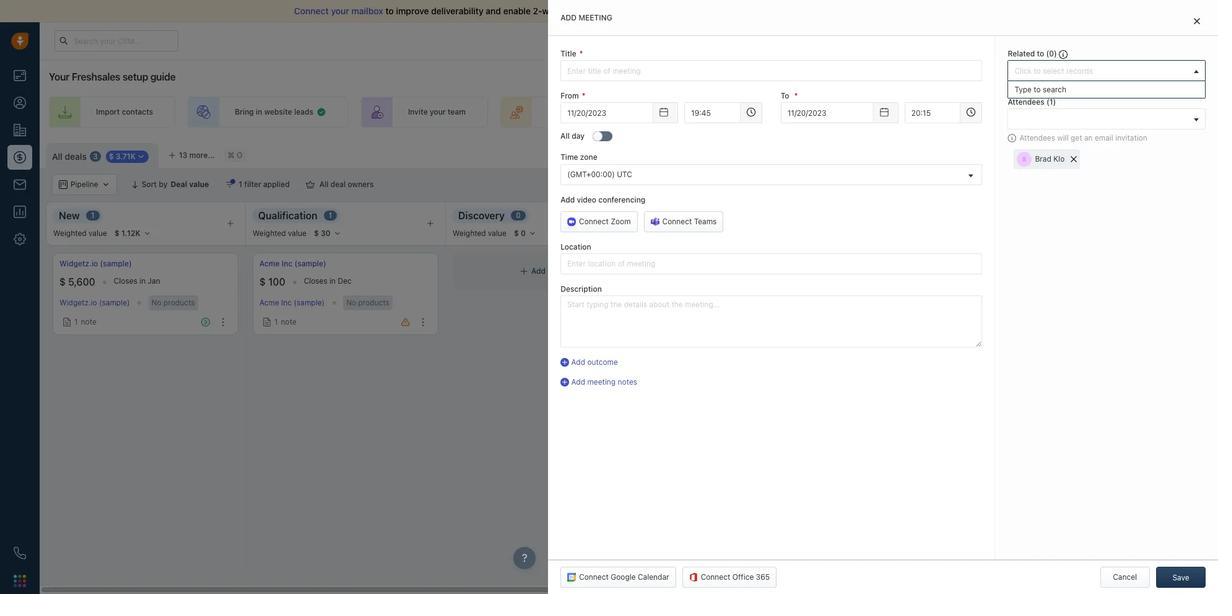Task type: vqa. For each thing, say whether or not it's contained in the screenshot.
"to" in the add to power dialer list button
no



Task type: locate. For each thing, give the bounding box(es) containing it.
leads
[[294, 107, 313, 117], [571, 107, 590, 117]]

connect left office
[[701, 572, 731, 582]]

1 horizontal spatial sales
[[925, 107, 943, 117]]

0 vertical spatial acme inc (sample)
[[260, 259, 326, 268]]

1 vertical spatial widgetz.io (sample) link
[[59, 298, 130, 308]]

1 no from the left
[[152, 298, 161, 307]]

0 vertical spatial your
[[880, 36, 895, 44]]

0 vertical spatial acme inc (sample) link
[[260, 258, 326, 269]]

create sales sequence link
[[672, 97, 822, 128]]

0 horizontal spatial all
[[52, 151, 62, 161]]

set up your sales pipeline link
[[835, 97, 996, 128]]

(sample) up closes in dec
[[295, 259, 326, 268]]

1 down 100
[[274, 317, 278, 326]]

day
[[572, 132, 585, 141]]

acme inc (sample) down 100
[[260, 298, 325, 308]]

1 vertical spatial acme inc (sample) link
[[260, 298, 325, 308]]

container_wx8msf4aqz5i3rn1 image
[[225, 180, 234, 189], [306, 180, 315, 189], [520, 267, 528, 276]]

1 horizontal spatial deals
[[1105, 149, 1125, 158]]

1 sales from the left
[[745, 107, 763, 117]]

1 horizontal spatial container_wx8msf4aqz5i3rn1 image
[[306, 180, 315, 189]]

acme up $ 100
[[260, 259, 280, 268]]

add meeting notes link
[[561, 377, 983, 387]]

0 vertical spatial )
[[1054, 49, 1057, 58]]

sales right create
[[745, 107, 763, 117]]

connect google calendar
[[579, 572, 669, 582]]

no products
[[152, 298, 195, 307], [346, 298, 390, 307]]

(sample) inside acme inc (sample) link
[[295, 259, 326, 268]]

import inside button
[[1080, 149, 1103, 158]]

office
[[733, 572, 754, 582]]

acme inc (sample) up 100
[[260, 259, 326, 268]]

container_wx8msf4aqz5i3rn1 image left settings
[[1009, 149, 1017, 158]]

setup
[[123, 71, 148, 82]]

1 leads from the left
[[294, 107, 313, 117]]

connect down video at the top of the page
[[579, 217, 609, 226]]

2 horizontal spatial add deal
[[1056, 107, 1087, 117]]

from
[[561, 91, 579, 100]]

related
[[1008, 49, 1035, 58]]

connect left 'google'
[[579, 572, 609, 582]]

deal up get
[[1072, 107, 1087, 117]]

1 vertical spatial inc
[[281, 298, 292, 308]]

connect left teams
[[663, 217, 692, 226]]

0 horizontal spatial sales
[[745, 107, 763, 117]]

widgetz.io up $ 5,600
[[59, 259, 98, 268]]

klo
[[1054, 155, 1065, 164]]

meeting for add meeting notes
[[588, 377, 616, 387]]

1 vertical spatial all
[[52, 151, 62, 161]]

1 vertical spatial (
[[1047, 97, 1050, 107]]

0 horizontal spatial $
[[59, 276, 66, 288]]

0 left teams
[[688, 211, 693, 220]]

widgetz.io down $ 5,600
[[59, 298, 97, 308]]

deal inside button
[[331, 180, 346, 189]]

connect office 365
[[701, 572, 770, 582]]

2 note from the left
[[281, 317, 297, 326]]

of
[[582, 6, 591, 16]]

2 horizontal spatial 0
[[1050, 49, 1054, 58]]

2 products from the left
[[358, 298, 390, 307]]

no products down jan
[[152, 298, 195, 307]]

get
[[1071, 133, 1083, 143]]

1 horizontal spatial 0
[[688, 211, 693, 220]]

1 widgetz.io from the top
[[59, 259, 98, 268]]

0 right "discovery"
[[516, 211, 521, 220]]

widgetz.io (sample) link
[[59, 258, 132, 269], [59, 298, 130, 308]]

acme down $ 100
[[260, 298, 279, 308]]

(gmt+00:00)
[[568, 169, 615, 179]]

)
[[1054, 49, 1057, 58], [1053, 97, 1056, 107]]

close image
[[1194, 17, 1201, 25]]

(sample) down closes in dec
[[294, 298, 325, 308]]

all deals link
[[52, 150, 87, 163]]

( right related
[[1047, 49, 1050, 58]]

set
[[882, 107, 894, 117]]

add deal up get
[[1056, 107, 1087, 117]]

note down 100
[[281, 317, 297, 326]]

1 horizontal spatial import
[[1080, 149, 1103, 158]]

in for closes in jan
[[140, 276, 146, 286]]

widgetz.io (sample) down 5,600
[[59, 298, 130, 308]]

1 vertical spatial )
[[1053, 97, 1056, 107]]

description
[[561, 284, 602, 294]]

2 leads from the left
[[571, 107, 590, 117]]

in for closes in dec
[[330, 276, 336, 286]]

1 horizontal spatial leads
[[571, 107, 590, 117]]

deal left owners
[[331, 180, 346, 189]]

note
[[81, 317, 97, 326], [281, 317, 297, 326]]

container_wx8msf4aqz5i3rn1 image inside all deal owners button
[[306, 180, 315, 189]]

-- text field for to
[[781, 102, 874, 123]]

0 vertical spatial meeting
[[579, 13, 613, 22]]

0 vertical spatial acme
[[260, 259, 280, 268]]

jan
[[148, 276, 160, 286]]

1 down search
[[1050, 97, 1053, 107]]

save button
[[1157, 567, 1206, 588]]

in left 21 on the top of the page
[[929, 36, 935, 44]]

0 vertical spatial widgetz.io (sample)
[[59, 259, 132, 268]]

1 horizontal spatial $
[[260, 276, 266, 288]]

$ left 5,600
[[59, 276, 66, 288]]

in right bring
[[256, 107, 262, 117]]

1 1 note from the left
[[74, 317, 97, 326]]

note down 5,600
[[81, 317, 97, 326]]

container_wx8msf4aqz5i3rn1 image down $ 5,600
[[63, 318, 71, 326]]

0 vertical spatial inc
[[282, 259, 293, 268]]

all left day
[[561, 132, 570, 141]]

2 no from the left
[[346, 298, 356, 307]]

all left owners
[[319, 180, 329, 189]]

connect left mailbox
[[294, 6, 329, 16]]

1 horizontal spatial all
[[319, 180, 329, 189]]

add deal down location
[[532, 267, 563, 276]]

(gmt+00:00) utc
[[568, 169, 632, 179]]

widgetz.io
[[59, 259, 98, 268], [59, 298, 97, 308]]

None text field
[[685, 102, 741, 123], [905, 102, 961, 123], [685, 102, 741, 123], [905, 102, 961, 123]]

your left trial
[[880, 36, 895, 44]]

widgetz.io (sample) link up 5,600
[[59, 258, 132, 269]]

$ for $ 5,600
[[59, 276, 66, 288]]

email
[[593, 6, 615, 16], [1095, 133, 1114, 143]]

0 horizontal spatial deals
[[65, 151, 87, 161]]

team
[[448, 107, 466, 117], [619, 107, 637, 117]]

save
[[1173, 573, 1190, 582]]

related to ( 0 )
[[1008, 49, 1059, 58]]

1 horizontal spatial no products
[[346, 298, 390, 307]]

in for bring in website leads
[[256, 107, 262, 117]]

bring in website leads
[[235, 107, 313, 117]]

0 horizontal spatial no
[[152, 298, 161, 307]]

meeting inside add meeting notes link
[[588, 377, 616, 387]]

2 acme inc (sample) link from the top
[[260, 298, 325, 308]]

trial
[[897, 36, 909, 44]]

connect office 365 button
[[682, 567, 777, 588]]

0 horizontal spatial team
[[448, 107, 466, 117]]

2 inc from the top
[[281, 298, 292, 308]]

container_wx8msf4aqz5i3rn1 image inside settings popup button
[[1009, 149, 1017, 158]]

0 horizontal spatial no products
[[152, 298, 195, 307]]

0 horizontal spatial 1 note
[[74, 317, 97, 326]]

1 vertical spatial attendees
[[1020, 133, 1056, 143]]

-- text field
[[561, 102, 654, 123], [781, 102, 874, 123]]

attendees down type
[[1008, 97, 1045, 107]]

1 no products from the left
[[152, 298, 195, 307]]

0 horizontal spatial import
[[96, 107, 120, 117]]

import deals
[[1080, 149, 1125, 158]]

qualification
[[258, 210, 318, 221]]

1 down all deal owners button
[[329, 211, 332, 220]]

connect zoom button
[[561, 211, 638, 232]]

$ left 100
[[260, 276, 266, 288]]

leads down from
[[571, 107, 590, 117]]

0 vertical spatial widgetz.io (sample) link
[[59, 258, 132, 269]]

1 vertical spatial widgetz.io (sample)
[[59, 298, 130, 308]]

email up import deals
[[1095, 133, 1114, 143]]

all
[[561, 132, 570, 141], [52, 151, 62, 161], [319, 180, 329, 189]]

conversations.
[[617, 6, 677, 16]]

0 horizontal spatial products
[[164, 298, 195, 307]]

phone image
[[14, 547, 26, 559]]

video
[[577, 195, 597, 204]]

-- text field up day
[[561, 102, 654, 123]]

import left contacts
[[96, 107, 120, 117]]

add outcome
[[572, 357, 618, 367]]

import down an
[[1080, 149, 1103, 158]]

1 vertical spatial import
[[1080, 149, 1103, 158]]

widgetz.io (sample) up 5,600
[[59, 259, 132, 268]]

0 right related
[[1050, 49, 1054, 58]]

closes left dec on the left top of the page
[[304, 276, 328, 286]]

0 vertical spatial all
[[561, 132, 570, 141]]

zoom
[[611, 217, 631, 226]]

widgetz.io (sample)
[[59, 259, 132, 268], [59, 298, 130, 308]]

1 vertical spatial your
[[49, 71, 70, 82]]

2 horizontal spatial all
[[561, 132, 570, 141]]

13 more... button
[[162, 147, 222, 164]]

1 horizontal spatial note
[[281, 317, 297, 326]]

Search field
[[1152, 174, 1214, 195]]

meeting right the way
[[579, 13, 613, 22]]

0 vertical spatial attendees
[[1008, 97, 1045, 107]]

freshsales
[[72, 71, 120, 82]]

) right related
[[1054, 49, 1057, 58]]

1 horizontal spatial no
[[346, 298, 356, 307]]

to inside 'option'
[[1034, 85, 1041, 94]]

1 vertical spatial email
[[1095, 133, 1114, 143]]

0 horizontal spatial leads
[[294, 107, 313, 117]]

invite your team
[[408, 107, 466, 117]]

connect your mailbox to improve deliverability and enable 2-way sync of email conversations.
[[294, 6, 677, 16]]

guide
[[150, 71, 176, 82]]

1 horizontal spatial 1 note
[[274, 317, 297, 326]]

0 horizontal spatial closes
[[114, 276, 137, 286]]

1 vertical spatial acme
[[260, 298, 279, 308]]

enable
[[503, 6, 531, 16]]

in left jan
[[140, 276, 146, 286]]

your left freshsales
[[49, 71, 70, 82]]

365
[[756, 572, 770, 582]]

) down search
[[1053, 97, 1056, 107]]

1 closes from the left
[[114, 276, 137, 286]]

0 inside tab panel
[[1050, 49, 1054, 58]]

( down search
[[1047, 97, 1050, 107]]

0 horizontal spatial your
[[49, 71, 70, 82]]

1 horizontal spatial products
[[358, 298, 390, 307]]

2 closes from the left
[[304, 276, 328, 286]]

add meeting
[[561, 13, 613, 22]]

0 vertical spatial (
[[1047, 49, 1050, 58]]

acme inc (sample) link down 100
[[260, 298, 325, 308]]

attendees up settings
[[1020, 133, 1056, 143]]

google
[[611, 572, 636, 582]]

1 note down 5,600
[[74, 317, 97, 326]]

0 horizontal spatial note
[[81, 317, 97, 326]]

1 horizontal spatial -- text field
[[781, 102, 874, 123]]

container_wx8msf4aqz5i3rn1 image
[[317, 107, 326, 117], [1009, 149, 1017, 158], [711, 267, 720, 276], [63, 318, 71, 326], [263, 318, 271, 326]]

tab panel
[[548, 0, 1219, 594]]

meeting down outcome
[[588, 377, 616, 387]]

deliverability
[[431, 6, 484, 16]]

in
[[929, 36, 935, 44], [256, 107, 262, 117], [140, 276, 146, 286], [330, 276, 336, 286]]

sales left pipeline
[[925, 107, 943, 117]]

dialog containing add meeting
[[548, 0, 1219, 594]]

2 team from the left
[[619, 107, 637, 117]]

widgetz.io (sample) link down 5,600
[[59, 298, 130, 308]]

o
[[237, 151, 242, 160]]

tab panel containing add meeting
[[548, 0, 1219, 594]]

$ for $ 100
[[260, 276, 266, 288]]

1 -- text field from the left
[[561, 102, 654, 123]]

add deal up start typing the details about the meeting... text box
[[723, 267, 755, 276]]

100
[[268, 276, 285, 288]]

zone
[[580, 153, 598, 162]]

settings button
[[1003, 143, 1057, 164]]

no down dec on the left top of the page
[[346, 298, 356, 307]]

in left dec on the left top of the page
[[330, 276, 336, 286]]

1 vertical spatial acme inc (sample)
[[260, 298, 325, 308]]

inc up 100
[[282, 259, 293, 268]]

0 horizontal spatial -- text field
[[561, 102, 654, 123]]

2 $ from the left
[[260, 276, 266, 288]]

create
[[719, 107, 743, 117]]

import for import contacts
[[96, 107, 120, 117]]

add video conferencing
[[561, 195, 646, 204]]

sequence
[[765, 107, 800, 117]]

2-
[[533, 6, 542, 16]]

connect
[[294, 6, 329, 16], [579, 217, 609, 226], [663, 217, 692, 226], [579, 572, 609, 582], [701, 572, 731, 582]]

explore plans
[[985, 36, 1033, 45]]

closes left jan
[[114, 276, 137, 286]]

1 horizontal spatial closes
[[304, 276, 328, 286]]

container_wx8msf4aqz5i3rn1 image inside '1 filter applied' button
[[225, 180, 234, 189]]

all deal owners
[[319, 180, 374, 189]]

1 vertical spatial widgetz.io
[[59, 298, 97, 308]]

0 horizontal spatial 0
[[516, 211, 521, 220]]

2 vertical spatial all
[[319, 180, 329, 189]]

$
[[59, 276, 66, 288], [260, 276, 266, 288]]

1 horizontal spatial add deal
[[723, 267, 755, 276]]

and
[[486, 6, 501, 16]]

to inside tab panel
[[1037, 49, 1045, 58]]

0 vertical spatial email
[[593, 6, 615, 16]]

acme inc (sample) link up 100
[[260, 258, 326, 269]]

2 no products from the left
[[346, 298, 390, 307]]

0 horizontal spatial container_wx8msf4aqz5i3rn1 image
[[225, 180, 234, 189]]

deals for import
[[1105, 149, 1125, 158]]

2 1 note from the left
[[274, 317, 297, 326]]

closes in jan
[[114, 276, 160, 286]]

2 sales from the left
[[925, 107, 943, 117]]

container_wx8msf4aqz5i3rn1 image right website
[[317, 107, 326, 117]]

1 note for 5,600
[[74, 317, 97, 326]]

1 horizontal spatial team
[[619, 107, 637, 117]]

add deal
[[1056, 107, 1087, 117], [532, 267, 563, 276], [723, 267, 755, 276]]

2 acme inc (sample) from the top
[[260, 298, 325, 308]]

leads inside bring in website leads link
[[294, 107, 313, 117]]

products
[[164, 298, 195, 307], [358, 298, 390, 307]]

search
[[1043, 85, 1067, 94]]

dialog
[[548, 0, 1219, 594]]

filter
[[244, 180, 261, 189]]

0 vertical spatial import
[[96, 107, 120, 117]]

1 team from the left
[[448, 107, 466, 117]]

deals inside import deals button
[[1105, 149, 1125, 158]]

deals down the invitation on the top of the page
[[1105, 149, 1125, 158]]

all inside tab panel
[[561, 132, 570, 141]]

import for import deals
[[1080, 149, 1103, 158]]

all inside button
[[319, 180, 329, 189]]

1 note from the left
[[81, 317, 97, 326]]

0 horizontal spatial email
[[593, 6, 615, 16]]

freshworks switcher image
[[14, 575, 26, 587]]

deals left 3
[[65, 151, 87, 161]]

1 products from the left
[[164, 298, 195, 307]]

deal up description
[[548, 267, 563, 276]]

1 $ from the left
[[59, 276, 66, 288]]

pipeline
[[946, 107, 974, 117]]

invite
[[408, 107, 428, 117]]

no products for $ 5,600
[[152, 298, 195, 307]]

2 widgetz.io (sample) from the top
[[59, 298, 130, 308]]

discovery
[[458, 210, 505, 221]]

connect for connect zoom
[[579, 217, 609, 226]]

leads right website
[[294, 107, 313, 117]]

-- text field down to
[[781, 102, 874, 123]]

meeting
[[579, 13, 613, 22], [588, 377, 616, 387]]

(sample) down closes in jan
[[99, 298, 130, 308]]

1 horizontal spatial email
[[1095, 133, 1114, 143]]

inc
[[282, 259, 293, 268], [281, 298, 292, 308]]

1 horizontal spatial your
[[880, 36, 895, 44]]

no products down dec on the left top of the page
[[346, 298, 390, 307]]

1 vertical spatial meeting
[[588, 377, 616, 387]]

no down jan
[[152, 298, 161, 307]]

2 horizontal spatial container_wx8msf4aqz5i3rn1 image
[[520, 267, 528, 276]]

0
[[1050, 49, 1054, 58], [516, 211, 521, 220], [688, 211, 693, 220]]

inc down 100
[[281, 298, 292, 308]]

2 -- text field from the left
[[781, 102, 874, 123]]

1 note down 100
[[274, 317, 297, 326]]

0 vertical spatial widgetz.io
[[59, 259, 98, 268]]

email right of
[[593, 6, 615, 16]]

all left 3
[[52, 151, 62, 161]]

1 left filter
[[239, 180, 242, 189]]



Task type: describe. For each thing, give the bounding box(es) containing it.
connect teams button
[[644, 211, 724, 232]]

import contacts
[[96, 107, 153, 117]]

calendar
[[638, 572, 669, 582]]

explore
[[985, 36, 1011, 45]]

attendees will get an email invitation
[[1020, 133, 1148, 143]]

2 widgetz.io from the top
[[59, 298, 97, 308]]

add meeting notes
[[572, 377, 638, 387]]

note for $ 100
[[281, 317, 297, 326]]

set up your sales pipeline
[[882, 107, 974, 117]]

(sample) up closes in jan
[[100, 259, 132, 268]]

brad
[[1035, 155, 1052, 164]]

⌘ o
[[228, 151, 242, 160]]

cancel button
[[1101, 567, 1150, 588]]

Search your CRM... text field
[[55, 30, 178, 51]]

cancel
[[1113, 572, 1137, 582]]

demo
[[650, 210, 677, 221]]

1 inside button
[[239, 180, 242, 189]]

1 down $ 5,600
[[74, 317, 78, 326]]

attendees for attendees will get an email invitation
[[1020, 133, 1056, 143]]

⌘
[[228, 151, 235, 160]]

0 for discovery
[[516, 211, 521, 220]]

3
[[93, 152, 98, 161]]

type to search
[[1015, 85, 1067, 94]]

$ 100
[[260, 276, 285, 288]]

1 widgetz.io (sample) from the top
[[59, 259, 132, 268]]

products for $ 5,600
[[164, 298, 195, 307]]

sync
[[561, 6, 580, 16]]

container_wx8msf4aqz5i3rn1 image down teams
[[711, 267, 720, 276]]

all day
[[561, 132, 585, 141]]

will
[[1058, 133, 1069, 143]]

1 inside tab panel
[[1050, 97, 1053, 107]]

outcome
[[588, 357, 618, 367]]

add outcome link
[[561, 357, 983, 367]]

your trial ends in 21 days
[[880, 36, 961, 44]]

route
[[548, 107, 569, 117]]

invitation
[[1116, 133, 1148, 143]]

connect for connect office 365
[[701, 572, 731, 582]]

route leads to your team
[[548, 107, 637, 117]]

Title text field
[[561, 60, 983, 81]]

deals for all
[[65, 151, 87, 161]]

bring
[[235, 107, 254, 117]]

2 ( from the top
[[1047, 97, 1050, 107]]

1 acme inc (sample) link from the top
[[260, 258, 326, 269]]

all for deal
[[319, 180, 329, 189]]

utc
[[617, 169, 632, 179]]

no for $ 5,600
[[152, 298, 161, 307]]

more...
[[189, 151, 215, 160]]

days
[[946, 36, 961, 44]]

applied
[[263, 180, 290, 189]]

container_wx8msf4aqz5i3rn1 image for all deal owners button
[[306, 180, 315, 189]]

phone element
[[7, 541, 32, 566]]

contacts
[[122, 107, 153, 117]]

1 inc from the top
[[282, 259, 293, 268]]

time
[[561, 153, 578, 162]]

import deals button
[[1063, 143, 1131, 164]]

notes
[[618, 377, 638, 387]]

2 widgetz.io (sample) link from the top
[[59, 298, 130, 308]]

teams
[[694, 217, 717, 226]]

$ 5,600
[[59, 276, 95, 288]]

attendees for attendees ( 1 )
[[1008, 97, 1045, 107]]

connect google calendar button
[[561, 567, 676, 588]]

1 filter applied button
[[217, 174, 298, 195]]

1 widgetz.io (sample) link from the top
[[59, 258, 132, 269]]

owners
[[348, 180, 374, 189]]

container_wx8msf4aqz5i3rn1 image for '1 filter applied' button
[[225, 180, 234, 189]]

closes for 100
[[304, 276, 328, 286]]

1 note for 100
[[274, 317, 297, 326]]

your for your freshsales setup guide
[[49, 71, 70, 82]]

title
[[561, 49, 577, 58]]

no products for $ 100
[[346, 298, 390, 307]]

invite your team link
[[361, 97, 488, 128]]

meeting for add meeting
[[579, 13, 613, 22]]

type
[[1015, 85, 1032, 94]]

-- text field for from
[[561, 102, 654, 123]]

email inside tab panel
[[1095, 133, 1114, 143]]

connect for connect google calendar
[[579, 572, 609, 582]]

deal up start typing the details about the meeting... text box
[[739, 267, 755, 276]]

Click to select records search field
[[1012, 65, 1190, 78]]

add deal link
[[1008, 97, 1109, 128]]

mailbox
[[352, 6, 383, 16]]

1 acme from the top
[[260, 259, 280, 268]]

21
[[937, 36, 944, 44]]

leads inside route leads to your team link
[[571, 107, 590, 117]]

settings
[[1021, 149, 1050, 158]]

2 acme from the top
[[260, 298, 279, 308]]

1 ( from the top
[[1047, 49, 1050, 58]]

new
[[59, 210, 80, 221]]

location
[[561, 242, 592, 251]]

no for $ 100
[[346, 298, 356, 307]]

1 filter applied
[[239, 180, 290, 189]]

5,600
[[68, 276, 95, 288]]

container_wx8msf4aqz5i3rn1 image down $ 100
[[263, 318, 271, 326]]

all deals 3
[[52, 151, 98, 161]]

closes in dec
[[304, 276, 352, 286]]

Start typing the details about the meeting... text field
[[561, 296, 983, 348]]

connect zoom
[[579, 217, 631, 226]]

way
[[542, 6, 559, 16]]

your for your trial ends in 21 days
[[880, 36, 895, 44]]

0 horizontal spatial add deal
[[532, 267, 563, 276]]

container_wx8msf4aqz5i3rn1 image inside bring in website leads link
[[317, 107, 326, 117]]

1 right the new
[[91, 211, 95, 220]]

all for day
[[561, 132, 570, 141]]

an
[[1085, 133, 1093, 143]]

all for deals
[[52, 151, 62, 161]]

attendees ( 1 )
[[1008, 97, 1056, 107]]

up
[[896, 107, 905, 117]]

1 acme inc (sample) from the top
[[260, 259, 326, 268]]

note for $ 5,600
[[81, 317, 97, 326]]

route leads to your team link
[[501, 97, 659, 128]]

products for $ 100
[[358, 298, 390, 307]]

import contacts link
[[49, 97, 175, 128]]

plans
[[1013, 36, 1033, 45]]

type to search option
[[1009, 81, 1206, 98]]

to
[[781, 91, 790, 100]]

0 for demo
[[688, 211, 693, 220]]

13 more...
[[179, 151, 215, 160]]

email image
[[1096, 36, 1105, 46]]

connect for connect teams
[[663, 217, 692, 226]]

connect teams
[[663, 217, 717, 226]]

dec
[[338, 276, 352, 286]]

closes for 5,600
[[114, 276, 137, 286]]

website
[[264, 107, 292, 117]]

Location text field
[[561, 253, 983, 274]]



